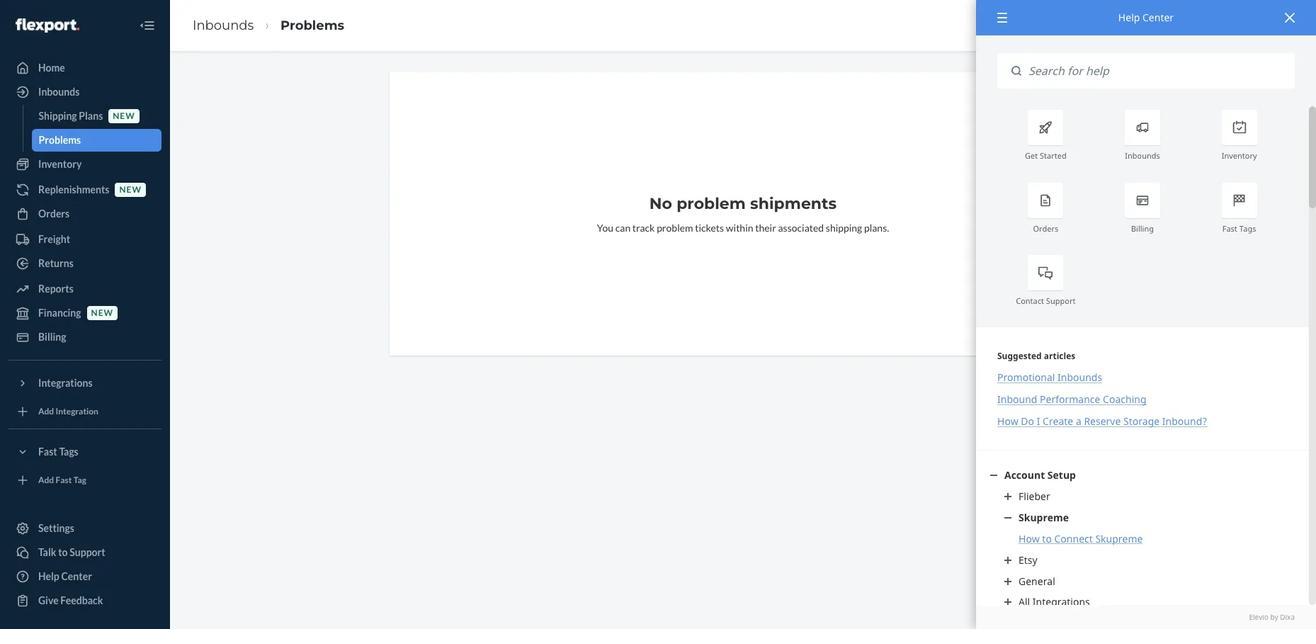 Task type: locate. For each thing, give the bounding box(es) containing it.
financing
[[38, 307, 81, 319]]

inbound
[[998, 393, 1038, 406]]

1 horizontal spatial problems
[[281, 17, 345, 33]]

their
[[756, 222, 777, 234]]

0 vertical spatial add
[[38, 406, 54, 417]]

add integration
[[38, 406, 98, 417]]

0 horizontal spatial tags
[[59, 446, 78, 458]]

0 horizontal spatial orders
[[38, 208, 70, 220]]

fast inside fast tags dropdown button
[[38, 446, 57, 458]]

help center link
[[9, 566, 162, 588]]

home link
[[9, 57, 162, 79]]

2 vertical spatial fast
[[56, 475, 72, 486]]

1 vertical spatial problems
[[39, 134, 81, 146]]

0 vertical spatial new
[[113, 111, 135, 121]]

you
[[597, 222, 614, 234]]

shipping
[[39, 110, 77, 122]]

to left "connect"
[[1043, 532, 1052, 546]]

problems link
[[281, 17, 345, 33], [32, 129, 162, 152]]

no
[[650, 194, 673, 213]]

inbounds
[[193, 17, 254, 33], [38, 86, 80, 98], [1126, 151, 1161, 161], [1058, 371, 1103, 384]]

1 vertical spatial problem
[[657, 222, 694, 234]]

help center
[[1119, 11, 1174, 24], [38, 571, 92, 583]]

support right "contact"
[[1047, 296, 1076, 306]]

2 vertical spatial new
[[91, 308, 113, 319]]

integrations
[[38, 377, 93, 389], [1033, 596, 1091, 609]]

account
[[1005, 469, 1046, 482]]

suggested
[[998, 350, 1042, 362]]

fast
[[1223, 223, 1238, 234], [38, 446, 57, 458], [56, 475, 72, 486]]

0 horizontal spatial fast tags
[[38, 446, 78, 458]]

0 vertical spatial tags
[[1240, 223, 1257, 234]]

to inside button
[[58, 546, 68, 558]]

etsy
[[1019, 554, 1038, 567]]

problem down no
[[657, 222, 694, 234]]

new down reports link
[[91, 308, 113, 319]]

1 vertical spatial tags
[[59, 446, 78, 458]]

1 horizontal spatial problems link
[[281, 17, 345, 33]]

new
[[113, 111, 135, 121], [119, 185, 142, 195], [91, 308, 113, 319]]

how
[[998, 415, 1019, 428], [1019, 532, 1040, 546]]

0 vertical spatial help
[[1119, 11, 1141, 24]]

flieber link
[[1005, 490, 1281, 504]]

1 vertical spatial inbounds link
[[9, 81, 162, 103]]

problem
[[677, 194, 746, 213], [657, 222, 694, 234]]

0 horizontal spatial billing
[[38, 331, 66, 343]]

add left integration
[[38, 406, 54, 417]]

reports link
[[9, 278, 162, 301]]

help center up search search field on the right
[[1119, 11, 1174, 24]]

connect
[[1055, 532, 1093, 546]]

0 horizontal spatial integrations
[[38, 377, 93, 389]]

1 vertical spatial orders
[[1034, 223, 1059, 234]]

how to connect skupreme
[[1019, 532, 1143, 546]]

how for how do i create a reserve storage inbound?
[[998, 415, 1019, 428]]

general
[[1019, 575, 1056, 588]]

problems
[[281, 17, 345, 33], [39, 134, 81, 146]]

0 vertical spatial how
[[998, 415, 1019, 428]]

0 horizontal spatial skupreme
[[1019, 511, 1069, 524]]

help up search search field on the right
[[1119, 11, 1141, 24]]

how up etsy
[[1019, 532, 1040, 546]]

1 vertical spatial to
[[58, 546, 68, 558]]

a
[[1076, 415, 1082, 428]]

flieber
[[1019, 490, 1051, 503]]

0 vertical spatial inbounds link
[[193, 17, 254, 33]]

reports
[[38, 283, 74, 295]]

1 vertical spatial help center
[[38, 571, 92, 583]]

0 vertical spatial to
[[1043, 532, 1052, 546]]

dixa
[[1281, 612, 1296, 622]]

1 vertical spatial skupreme
[[1096, 532, 1143, 546]]

0 vertical spatial problem
[[677, 194, 746, 213]]

to for talk
[[58, 546, 68, 558]]

0 horizontal spatial help center
[[38, 571, 92, 583]]

inventory
[[1222, 151, 1258, 161], [38, 158, 82, 170]]

create
[[1043, 415, 1074, 428]]

support down settings link
[[70, 546, 105, 558]]

0 horizontal spatial to
[[58, 546, 68, 558]]

0 vertical spatial support
[[1047, 296, 1076, 306]]

0 horizontal spatial help
[[38, 571, 59, 583]]

returns
[[38, 257, 74, 269]]

1 vertical spatial how
[[1019, 532, 1040, 546]]

1 vertical spatial help
[[38, 571, 59, 583]]

1 horizontal spatial inventory
[[1222, 151, 1258, 161]]

elevio by dixa
[[1250, 612, 1296, 622]]

center up search search field on the right
[[1143, 11, 1174, 24]]

0 horizontal spatial problems
[[39, 134, 81, 146]]

add
[[38, 406, 54, 417], [38, 475, 54, 486]]

0 vertical spatial billing
[[1132, 223, 1155, 234]]

1 vertical spatial new
[[119, 185, 142, 195]]

center
[[1143, 11, 1174, 24], [61, 571, 92, 583]]

0 vertical spatial problems link
[[281, 17, 345, 33]]

tags
[[1240, 223, 1257, 234], [59, 446, 78, 458]]

performance
[[1040, 393, 1101, 406]]

center down talk to support
[[61, 571, 92, 583]]

new for shipping plans
[[113, 111, 135, 121]]

0 horizontal spatial how
[[998, 415, 1019, 428]]

give feedback
[[38, 595, 103, 607]]

fast inside add fast tag link
[[56, 475, 72, 486]]

0 vertical spatial skupreme
[[1019, 511, 1069, 524]]

add left tag
[[38, 475, 54, 486]]

1 vertical spatial center
[[61, 571, 92, 583]]

inbounds inside breadcrumbs navigation
[[193, 17, 254, 33]]

help up give
[[38, 571, 59, 583]]

1 horizontal spatial to
[[1043, 532, 1052, 546]]

support
[[1047, 296, 1076, 306], [70, 546, 105, 558]]

help center up give feedback on the bottom left of page
[[38, 571, 92, 583]]

1 horizontal spatial inbounds link
[[193, 17, 254, 33]]

suggested articles
[[998, 350, 1076, 362]]

account setup link
[[991, 469, 1296, 483]]

skupreme down flieber
[[1019, 511, 1069, 524]]

0 vertical spatial integrations
[[38, 377, 93, 389]]

do
[[1022, 415, 1035, 428]]

0 horizontal spatial center
[[61, 571, 92, 583]]

0 horizontal spatial support
[[70, 546, 105, 558]]

0 vertical spatial center
[[1143, 11, 1174, 24]]

new up orders link
[[119, 185, 142, 195]]

1 horizontal spatial center
[[1143, 11, 1174, 24]]

account setup
[[1005, 469, 1077, 482]]

1 horizontal spatial how
[[1019, 532, 1040, 546]]

2 add from the top
[[38, 475, 54, 486]]

1 vertical spatial fast
[[38, 446, 57, 458]]

1 vertical spatial support
[[70, 546, 105, 558]]

integrations up add integration
[[38, 377, 93, 389]]

0 horizontal spatial inbounds link
[[9, 81, 162, 103]]

0 vertical spatial help center
[[1119, 11, 1174, 24]]

how left do
[[998, 415, 1019, 428]]

inbound?
[[1163, 415, 1208, 428]]

inbounds link inside breadcrumbs navigation
[[193, 17, 254, 33]]

1 horizontal spatial orders
[[1034, 223, 1059, 234]]

add integration link
[[9, 400, 162, 423]]

to right the talk
[[58, 546, 68, 558]]

tickets
[[695, 222, 724, 234]]

billing
[[1132, 223, 1155, 234], [38, 331, 66, 343]]

skupreme down skupreme link at the right of page
[[1096, 532, 1143, 546]]

etsy link
[[1005, 554, 1281, 568]]

add fast tag link
[[9, 469, 162, 492]]

1 vertical spatial fast tags
[[38, 446, 78, 458]]

problems inside breadcrumbs navigation
[[281, 17, 345, 33]]

help
[[1119, 11, 1141, 24], [38, 571, 59, 583]]

1 add from the top
[[38, 406, 54, 417]]

new right plans
[[113, 111, 135, 121]]

0 vertical spatial problems
[[281, 17, 345, 33]]

1 horizontal spatial help center
[[1119, 11, 1174, 24]]

give feedback button
[[9, 590, 162, 612]]

1 horizontal spatial integrations
[[1033, 596, 1091, 609]]

flexport logo image
[[16, 18, 79, 32]]

0 vertical spatial fast tags
[[1223, 223, 1257, 234]]

1 horizontal spatial billing
[[1132, 223, 1155, 234]]

fast tags
[[1223, 223, 1257, 234], [38, 446, 78, 458]]

you can track problem tickets within their associated shipping plans.
[[597, 222, 890, 234]]

tag
[[74, 475, 86, 486]]

integrations down general
[[1033, 596, 1091, 609]]

problem up tickets
[[677, 194, 746, 213]]

how do i create a reserve storage inbound?
[[998, 415, 1208, 428]]

1 vertical spatial add
[[38, 475, 54, 486]]

contact support
[[1016, 296, 1076, 306]]

1 vertical spatial problems link
[[32, 129, 162, 152]]



Task type: describe. For each thing, give the bounding box(es) containing it.
freight link
[[9, 228, 162, 251]]

reserve
[[1085, 415, 1121, 428]]

plans
[[79, 110, 103, 122]]

inventory link
[[9, 153, 162, 176]]

replenishments
[[38, 184, 109, 196]]

general link
[[1005, 575, 1281, 588]]

promotional
[[998, 371, 1056, 384]]

integrations button
[[9, 372, 162, 395]]

support inside button
[[70, 546, 105, 558]]

settings link
[[9, 517, 162, 540]]

plans.
[[865, 222, 890, 234]]

returns link
[[9, 252, 162, 275]]

can
[[616, 222, 631, 234]]

give
[[38, 595, 59, 607]]

i
[[1037, 415, 1041, 428]]

breadcrumbs navigation
[[181, 5, 356, 46]]

no problem shipments
[[650, 194, 837, 213]]

help inside help center link
[[38, 571, 59, 583]]

shipments
[[751, 194, 837, 213]]

all integrations
[[1019, 596, 1091, 609]]

elevio
[[1250, 612, 1269, 622]]

get
[[1026, 151, 1038, 161]]

talk
[[38, 546, 56, 558]]

started
[[1040, 151, 1067, 161]]

skupreme link
[[1005, 511, 1281, 525]]

to for how
[[1043, 532, 1052, 546]]

1 horizontal spatial support
[[1047, 296, 1076, 306]]

new for financing
[[91, 308, 113, 319]]

fast tags button
[[9, 441, 162, 464]]

billing link
[[9, 326, 162, 349]]

track
[[633, 222, 655, 234]]

how for how to connect skupreme
[[1019, 532, 1040, 546]]

integration
[[56, 406, 98, 417]]

orders link
[[9, 203, 162, 225]]

integrations inside dropdown button
[[38, 377, 93, 389]]

elevio by dixa link
[[998, 612, 1296, 622]]

add for add integration
[[38, 406, 54, 417]]

close navigation image
[[139, 17, 156, 34]]

associated
[[779, 222, 824, 234]]

coaching
[[1104, 393, 1147, 406]]

by
[[1271, 612, 1279, 622]]

freight
[[38, 233, 70, 245]]

shipping plans
[[39, 110, 103, 122]]

inbound performance coaching
[[998, 393, 1147, 406]]

settings
[[38, 522, 74, 534]]

all
[[1019, 596, 1031, 609]]

home
[[38, 62, 65, 74]]

1 vertical spatial integrations
[[1033, 596, 1091, 609]]

1 vertical spatial billing
[[38, 331, 66, 343]]

get started
[[1026, 151, 1067, 161]]

storage
[[1124, 415, 1160, 428]]

contact
[[1016, 296, 1045, 306]]

0 horizontal spatial problems link
[[32, 129, 162, 152]]

talk to support button
[[9, 541, 162, 564]]

0 horizontal spatial inventory
[[38, 158, 82, 170]]

within
[[726, 222, 754, 234]]

promotional inbounds
[[998, 371, 1103, 384]]

talk to support
[[38, 546, 105, 558]]

0 vertical spatial orders
[[38, 208, 70, 220]]

Search search field
[[1022, 53, 1296, 89]]

1 horizontal spatial skupreme
[[1096, 532, 1143, 546]]

1 horizontal spatial tags
[[1240, 223, 1257, 234]]

add for add fast tag
[[38, 475, 54, 486]]

setup
[[1048, 469, 1077, 482]]

new for replenishments
[[119, 185, 142, 195]]

feedback
[[60, 595, 103, 607]]

shipping
[[826, 222, 863, 234]]

tags inside dropdown button
[[59, 446, 78, 458]]

articles
[[1044, 350, 1076, 362]]

add fast tag
[[38, 475, 86, 486]]

1 horizontal spatial fast tags
[[1223, 223, 1257, 234]]

all integrations link
[[1005, 596, 1281, 609]]

0 vertical spatial fast
[[1223, 223, 1238, 234]]

1 horizontal spatial help
[[1119, 11, 1141, 24]]

fast tags inside dropdown button
[[38, 446, 78, 458]]



Task type: vqa. For each thing, say whether or not it's contained in the screenshot.
Inbounds link
yes



